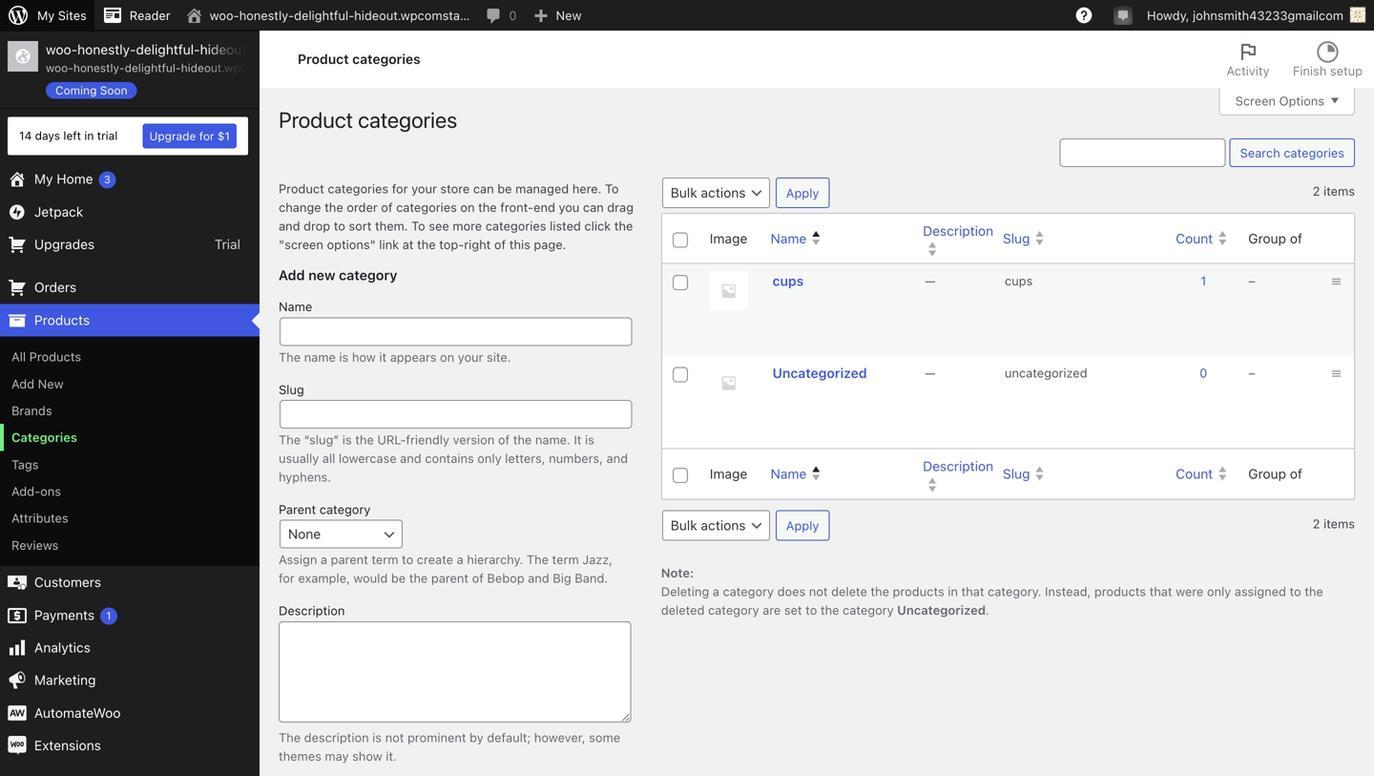Task type: vqa. For each thing, say whether or not it's contained in the screenshot.
topmost payment
no



Task type: describe. For each thing, give the bounding box(es) containing it.
count link for 2nd name link
[[1169, 457, 1239, 491]]

1 vertical spatial name
[[279, 299, 312, 314]]

1 name link from the top
[[763, 222, 916, 256]]

activity
[[1228, 63, 1271, 78]]

the right the assigned
[[1305, 584, 1324, 598]]

version
[[453, 432, 495, 447]]

notification image
[[1116, 7, 1131, 22]]

the down delete
[[821, 603, 840, 617]]

slug link for count 'link' for 2nd name link
[[996, 457, 1169, 491]]

howdy, johnsmith43233gmailcom
[[1148, 8, 1344, 22]]

to inside product categories for your store can be managed here. to change the order of categories on the front-end you can drag and drop to sort them. to see more categories listed click the "screen options" link at the top-right of this page.
[[334, 219, 346, 233]]

2 vertical spatial honestly-
[[73, 61, 125, 75]]

3
[[104, 173, 111, 186]]

default;
[[487, 730, 531, 745]]

2 that from the left
[[1150, 584, 1173, 598]]

delete
[[832, 584, 868, 598]]

page.
[[534, 237, 567, 251]]

1 horizontal spatial a
[[457, 552, 464, 567]]

payments 1
[[34, 607, 111, 623]]

and inside assign a parent term to create a hierarchy. the term jazz, for example, would be the parent of bebop and big band.
[[528, 571, 550, 585]]

be inside product categories for your store can be managed here. to change the order of categories on the front-end you can drag and drop to sort them. to see more categories listed click the "screen options" link at the top-right of this page.
[[498, 181, 512, 196]]

parent category
[[279, 502, 371, 516]]

upgrades
[[34, 236, 95, 252]]

image for 2nd name link
[[710, 466, 748, 482]]

screen options button
[[1220, 87, 1356, 116]]

group for count 'link' for 2nd name link
[[1249, 466, 1287, 482]]

delightful- for hideout.wpcomstaging.com
[[136, 42, 200, 57]]

only inside note: deleting a category does not delete the products in that category. instead, products that were only assigned to the deleted category are set to the category
[[1208, 584, 1232, 598]]

uncategorized for uncategorized .
[[898, 603, 986, 617]]

analytics link
[[0, 632, 260, 664]]

product inside product categories for your store can be managed here. to change the order of categories on the front-end you can drag and drop to sort them. to see more categories listed click the "screen options" link at the top-right of this page.
[[279, 181, 324, 196]]

see
[[429, 219, 449, 233]]

count for 2nd name link
[[1176, 466, 1214, 482]]

2 vertical spatial name
[[771, 466, 807, 482]]

0 vertical spatial product categories
[[298, 51, 421, 67]]

category down options"
[[339, 267, 398, 283]]

sites
[[58, 8, 87, 22]]

howdy,
[[1148, 8, 1190, 22]]

– for uncategorized
[[1249, 366, 1256, 380]]

brands link
[[0, 397, 260, 424]]

group of for 2nd name link
[[1249, 466, 1303, 482]]

1 vertical spatial products
[[29, 349, 81, 364]]

jazz,
[[583, 552, 613, 567]]

categories
[[11, 430, 77, 445]]

it
[[379, 350, 387, 364]]

group for count 'link' associated with 2nd name link from the bottom of the page
[[1249, 231, 1287, 246]]

— for uncategorized
[[925, 366, 936, 380]]

the up drop
[[325, 200, 343, 214]]

customers
[[34, 574, 101, 590]]

1 products from the left
[[893, 584, 945, 598]]

count link for 2nd name link from the bottom of the page
[[1169, 222, 1239, 256]]

name
[[304, 350, 336, 364]]

1 link
[[1201, 274, 1207, 288]]

2 vertical spatial delightful-
[[125, 61, 181, 75]]

instead,
[[1045, 584, 1092, 598]]

2 cups from the left
[[1005, 274, 1033, 288]]

it
[[574, 432, 582, 447]]

left
[[63, 129, 81, 142]]

0 vertical spatial name
[[771, 231, 807, 246]]

product categories for your store can be managed here. to change the order of categories on the front-end you can drag and drop to sort them. to see more categories listed click the "screen options" link at the top-right of this page.
[[279, 181, 634, 251]]

upgrade
[[149, 129, 196, 143]]

1 vertical spatial slug
[[279, 382, 304, 396]]

is right it at the left of page
[[585, 432, 595, 447]]

add-ons
[[11, 484, 61, 498]]

assign a parent term to create a hierarchy. the term jazz, for example, would be the parent of bebop and big band.
[[279, 552, 613, 585]]

brands
[[11, 403, 52, 418]]

all products
[[11, 349, 81, 364]]

is for slug
[[343, 432, 352, 447]]

trial
[[97, 129, 118, 142]]

new inside new link
[[556, 8, 582, 22]]

end
[[534, 200, 556, 214]]

attributes link
[[0, 505, 260, 532]]

the for the name is how it appears on your site.
[[279, 350, 301, 364]]

woo- for hideout.wpcomstaging.com
[[46, 42, 77, 57]]

deleted
[[661, 603, 705, 617]]

for inside button
[[199, 129, 214, 143]]

more
[[453, 219, 482, 233]]

tags
[[11, 457, 39, 471]]

johnsmith43233gmailcom
[[1193, 8, 1344, 22]]

assigned
[[1235, 584, 1287, 598]]

in inside 'main menu' navigation
[[84, 129, 94, 142]]

1 vertical spatial your
[[458, 350, 484, 364]]

change
[[279, 200, 321, 214]]

my for sites
[[37, 8, 55, 22]]

delightful- for hideout.wpcomsta…
[[294, 8, 354, 22]]

it.
[[386, 749, 397, 763]]

1 vertical spatial can
[[583, 200, 604, 214]]

description link for 2nd name link from the bottom of the page
[[916, 214, 996, 263]]

woo- for hideout.wpcomsta…
[[210, 8, 239, 22]]

trial
[[215, 236, 241, 252]]

for inside product categories for your store can be managed here. to change the order of categories on the front-end you can drag and drop to sort them. to see more categories listed click the "screen options" link at the top-right of this page.
[[392, 181, 408, 196]]

14
[[19, 129, 32, 142]]

may
[[325, 749, 349, 763]]

the up the letters,
[[513, 432, 532, 447]]

the description is not prominent by default; however, some themes may show it.
[[279, 730, 621, 763]]

1 vertical spatial 0 link
[[1200, 366, 1208, 380]]

the up lowercase
[[355, 432, 374, 447]]

1 items from the top
[[1324, 184, 1356, 198]]

soon
[[100, 84, 128, 97]]

note:
[[661, 565, 694, 580]]

woo-honestly-delightful-hideout.wpcomstaging.com woo-honestly-delightful-hideout.wpcomstaging.com coming soon
[[46, 42, 370, 97]]

0 horizontal spatial to
[[412, 219, 426, 233]]

0 vertical spatial product
[[298, 51, 349, 67]]

and down friendly
[[400, 451, 422, 465]]

my home 3
[[34, 171, 111, 187]]

options"
[[327, 237, 376, 251]]

activity button
[[1216, 31, 1282, 88]]

add new category
[[279, 267, 398, 283]]

screen
[[1236, 94, 1276, 108]]

2 term from the left
[[552, 552, 579, 567]]

them.
[[375, 219, 408, 233]]

reviews
[[11, 538, 59, 552]]

to right set
[[806, 603, 818, 617]]

and inside product categories for your store can be managed here. to change the order of categories on the front-end you can drag and drop to sort them. to see more categories listed click the "screen options" link at the top-right of this page.
[[279, 219, 300, 233]]

1 vertical spatial product categories
[[279, 107, 458, 133]]

0 vertical spatial can
[[473, 181, 494, 196]]

of inside assign a parent term to create a hierarchy. the term jazz, for example, would be the parent of bebop and big band.
[[472, 571, 484, 585]]

the "slug" is the url-friendly version of the name. it is usually all lowercase and contains only letters, numbers, and hyphens.
[[279, 432, 628, 484]]

at
[[403, 237, 414, 251]]

category.
[[988, 584, 1042, 598]]

is for description
[[373, 730, 382, 745]]

extensions link
[[0, 730, 260, 762]]

add for add new
[[11, 376, 34, 391]]

"slug"
[[304, 432, 339, 447]]

example,
[[298, 571, 350, 585]]

be inside assign a parent term to create a hierarchy. the term jazz, for example, would be the parent of bebop and big band.
[[391, 571, 406, 585]]

0 vertical spatial 0 link
[[478, 0, 525, 31]]

my sites
[[37, 8, 87, 22]]

site.
[[487, 350, 511, 364]]

0 horizontal spatial on
[[440, 350, 455, 364]]

1 horizontal spatial parent
[[431, 571, 469, 585]]

the for the description is not prominent by default; however, some themes may show it.
[[279, 730, 301, 745]]

0 inside 'link'
[[509, 8, 517, 22]]

for inside assign a parent term to create a hierarchy. the term jazz, for example, would be the parent of bebop and big band.
[[279, 571, 295, 585]]

description for 2nd name link
[[923, 458, 994, 474]]

Name text field
[[280, 317, 632, 346]]

in inside note: deleting a category does not delete the products in that category. instead, products that were only assigned to the deleted category are set to the category
[[948, 584, 959, 598]]

main menu navigation
[[0, 31, 370, 776]]

orders
[[34, 279, 77, 295]]

1 that from the left
[[962, 584, 985, 598]]

0 vertical spatial hideout.wpcomstaging.com
[[200, 42, 370, 57]]

numbers,
[[549, 451, 603, 465]]

uncategorized for uncategorized
[[773, 365, 867, 381]]

appears
[[390, 350, 437, 364]]

hyphens.
[[279, 470, 331, 484]]

categories down front-
[[486, 219, 547, 233]]

slug for 2nd name link from the bottom of the page
[[1003, 231, 1031, 246]]

tab list containing activity
[[1216, 31, 1375, 88]]

front-
[[501, 200, 534, 214]]

2 vertical spatial description
[[279, 604, 345, 618]]

cups link
[[773, 273, 804, 289]]

managed
[[516, 181, 569, 196]]

not inside note: deleting a category does not delete the products in that category. instead, products that were only assigned to the deleted category are set to the category
[[809, 584, 828, 598]]

days
[[35, 129, 60, 142]]

right
[[464, 237, 491, 251]]

deleting
[[661, 584, 710, 598]]

here.
[[573, 181, 602, 196]]

band.
[[575, 571, 608, 585]]

– for cups
[[1249, 274, 1256, 288]]

1 cups from the left
[[773, 273, 804, 289]]

ons
[[40, 484, 61, 498]]

1 vertical spatial hideout.wpcomstaging.com
[[181, 61, 330, 75]]

of inside the "slug" is the url-friendly version of the name. it is usually all lowercase and contains only letters, numbers, and hyphens.
[[498, 432, 510, 447]]

jetpack
[[34, 204, 83, 219]]

— for cups
[[925, 274, 936, 288]]

parent
[[279, 502, 316, 516]]

the name is how it appears on your site.
[[279, 350, 511, 364]]

Slug text field
[[280, 400, 632, 429]]



Task type: locate. For each thing, give the bounding box(es) containing it.
woo-
[[210, 8, 239, 22], [46, 42, 77, 57], [46, 61, 73, 75]]

setup
[[1331, 63, 1363, 78]]

the right hierarchy.
[[527, 552, 549, 567]]

cups
[[773, 273, 804, 289], [1005, 274, 1033, 288]]

1 horizontal spatial your
[[458, 350, 484, 364]]

0 left new link
[[509, 8, 517, 22]]

0 vertical spatial delightful-
[[294, 8, 354, 22]]

0 vertical spatial —
[[925, 274, 936, 288]]

add left new
[[279, 267, 305, 283]]

0 horizontal spatial add
[[11, 376, 34, 391]]

that left were at the right of page
[[1150, 584, 1173, 598]]

image
[[710, 231, 748, 246], [710, 466, 748, 482]]

honestly- for hideout.wpcomsta…
[[239, 8, 294, 22]]

screen options
[[1236, 94, 1325, 108]]

1 — from the top
[[925, 274, 936, 288]]

products
[[34, 312, 90, 328], [29, 349, 81, 364]]

can
[[473, 181, 494, 196], [583, 200, 604, 214]]

2 name link from the top
[[763, 457, 916, 491]]

count for 2nd name link from the bottom of the page
[[1176, 231, 1214, 246]]

1 horizontal spatial that
[[1150, 584, 1173, 598]]

0 horizontal spatial 0 link
[[478, 0, 525, 31]]

be up front-
[[498, 181, 512, 196]]

products up add new
[[29, 349, 81, 364]]

add-ons link
[[0, 478, 260, 505]]

1 group from the top
[[1249, 231, 1287, 246]]

is up show
[[373, 730, 382, 745]]

0 vertical spatial only
[[478, 451, 502, 465]]

count link
[[1169, 222, 1239, 256], [1169, 457, 1239, 491]]

0 vertical spatial products
[[34, 312, 90, 328]]

1 vertical spatial parent
[[431, 571, 469, 585]]

only inside the "slug" is the url-friendly version of the name. it is usually all lowercase and contains only letters, numbers, and hyphens.
[[478, 451, 502, 465]]

can right store
[[473, 181, 494, 196]]

1 2 items from the top
[[1313, 184, 1356, 198]]

finish
[[1294, 63, 1327, 78]]

category left are
[[708, 603, 760, 617]]

categories up order
[[328, 181, 389, 196]]

1 vertical spatial slug link
[[996, 457, 1169, 491]]

0 down 1 link on the right top
[[1200, 366, 1208, 380]]

2 thumbnail image from the top
[[710, 364, 748, 402]]

in right left
[[84, 129, 94, 142]]

1 horizontal spatial add
[[279, 267, 305, 283]]

product categories down the woo-honestly-delightful-hideout.wpcomsta…
[[298, 51, 421, 67]]

0 vertical spatial add
[[279, 267, 305, 283]]

were
[[1176, 584, 1204, 598]]

on inside product categories for your store can be managed here. to change the order of categories on the front-end you can drag and drop to sort them. to see more categories listed click the "screen options" link at the top-right of this page.
[[461, 200, 475, 214]]

product categories up order
[[279, 107, 458, 133]]

my
[[37, 8, 55, 22], [34, 171, 53, 187]]

0 vertical spatial 0
[[509, 8, 517, 22]]

and down change
[[279, 219, 300, 233]]

a right "create"
[[457, 552, 464, 567]]

drop
[[304, 219, 330, 233]]

0 vertical spatial image
[[710, 231, 748, 246]]

a inside note: deleting a category does not delete the products in that category. instead, products that were only assigned to the deleted category are set to the category
[[713, 584, 720, 598]]

1 vertical spatial count
[[1176, 466, 1214, 482]]

my inside toolbar navigation
[[37, 8, 55, 22]]

bebop
[[487, 571, 525, 585]]

the down "create"
[[409, 571, 428, 585]]

add-
[[11, 484, 40, 498]]

categories up store
[[358, 107, 458, 133]]

in up uncategorized .
[[948, 584, 959, 598]]

0 horizontal spatial that
[[962, 584, 985, 598]]

None checkbox
[[673, 233, 688, 248], [673, 367, 688, 383], [673, 468, 688, 483], [673, 233, 688, 248], [673, 367, 688, 383], [673, 468, 688, 483]]

products right instead,
[[1095, 584, 1147, 598]]

the up usually
[[279, 432, 301, 447]]

to up drag
[[605, 181, 619, 196]]

my inside 'main menu' navigation
[[34, 171, 53, 187]]

big
[[553, 571, 572, 585]]

uncategorized
[[1005, 366, 1088, 380]]

categories up see
[[396, 200, 457, 214]]

0 vertical spatial group
[[1249, 231, 1287, 246]]

on
[[461, 200, 475, 214], [440, 350, 455, 364]]

new
[[309, 267, 336, 283]]

1 horizontal spatial on
[[461, 200, 475, 214]]

to inside assign a parent term to create a hierarchy. the term jazz, for example, would be the parent of bebop and big band.
[[402, 552, 414, 567]]

0 vertical spatial count link
[[1169, 222, 1239, 256]]

1 horizontal spatial term
[[552, 552, 579, 567]]

category up are
[[723, 584, 774, 598]]

products up uncategorized .
[[893, 584, 945, 598]]

1 vertical spatial name link
[[763, 457, 916, 491]]

2 items
[[1313, 184, 1356, 198], [1313, 516, 1356, 531]]

1 horizontal spatial only
[[1208, 584, 1232, 598]]

this
[[510, 237, 531, 251]]

1 vertical spatial only
[[1208, 584, 1232, 598]]

2 vertical spatial slug
[[1003, 466, 1031, 482]]

thumbnail image
[[710, 272, 748, 310], [710, 364, 748, 402]]

1 vertical spatial product
[[279, 107, 353, 133]]

name link
[[763, 222, 916, 256], [763, 457, 916, 491]]

2 products from the left
[[1095, 584, 1147, 598]]

1 vertical spatial be
[[391, 571, 406, 585]]

upgrade for $1
[[149, 129, 230, 143]]

thumbnail image left cups link
[[710, 272, 748, 310]]

new
[[556, 8, 582, 22], [38, 376, 64, 391]]

1 horizontal spatial in
[[948, 584, 959, 598]]

themes
[[279, 749, 322, 763]]

products
[[893, 584, 945, 598], [1095, 584, 1147, 598]]

1 vertical spatial uncategorized
[[898, 603, 986, 617]]

for
[[199, 129, 214, 143], [392, 181, 408, 196], [279, 571, 295, 585]]

1 vertical spatial items
[[1324, 516, 1356, 531]]

2 – from the top
[[1249, 366, 1256, 380]]

2 description link from the top
[[916, 449, 996, 499]]

0 horizontal spatial can
[[473, 181, 494, 196]]

1 image from the top
[[710, 231, 748, 246]]

0 vertical spatial in
[[84, 129, 94, 142]]

0 vertical spatial not
[[809, 584, 828, 598]]

the up themes
[[279, 730, 301, 745]]

for left $1
[[199, 129, 214, 143]]

slug
[[1003, 231, 1031, 246], [279, 382, 304, 396], [1003, 466, 1031, 482]]

category right parent
[[320, 502, 371, 516]]

add new
[[11, 376, 64, 391]]

the down drag
[[615, 219, 633, 233]]

description link for 2nd name link
[[916, 449, 996, 499]]

marketing link
[[0, 664, 260, 697]]

add for add new category
[[279, 267, 305, 283]]

image for 2nd name link from the bottom of the page
[[710, 231, 748, 246]]

1 horizontal spatial 1
[[1201, 274, 1207, 288]]

is right the "slug"
[[343, 432, 352, 447]]

that up uncategorized .
[[962, 584, 985, 598]]

0 vertical spatial group of
[[1249, 231, 1303, 246]]

1 vertical spatial description
[[923, 458, 994, 474]]

0 link
[[478, 0, 525, 31], [1200, 366, 1208, 380]]

thumbnail image left "uncategorized" link
[[710, 364, 748, 402]]

parent down "create"
[[431, 571, 469, 585]]

only down version
[[478, 451, 502, 465]]

usually
[[279, 451, 319, 465]]

1 horizontal spatial products
[[1095, 584, 1147, 598]]

group of for 2nd name link from the bottom of the page
[[1249, 231, 1303, 246]]

description for 2nd name link from the bottom of the page
[[923, 223, 994, 239]]

0 horizontal spatial uncategorized
[[773, 365, 867, 381]]

0 vertical spatial slug
[[1003, 231, 1031, 246]]

is left how
[[339, 350, 349, 364]]

add inside 'main menu' navigation
[[11, 376, 34, 391]]

term up would
[[372, 552, 399, 567]]

not right does
[[809, 584, 828, 598]]

1 vertical spatial group
[[1249, 466, 1287, 482]]

0 vertical spatial 2
[[1313, 184, 1321, 198]]

not up it.
[[385, 730, 404, 745]]

1 vertical spatial to
[[412, 219, 426, 233]]

not inside the description is not prominent by default; however, some themes may show it.
[[385, 730, 404, 745]]

0 vertical spatial on
[[461, 200, 475, 214]]

jetpack link
[[0, 196, 260, 228]]

the up the more
[[478, 200, 497, 214]]

attributes
[[11, 511, 68, 525]]

show
[[352, 749, 383, 763]]

categories
[[352, 51, 421, 67], [358, 107, 458, 133], [328, 181, 389, 196], [396, 200, 457, 214], [486, 219, 547, 233]]

1 vertical spatial honestly-
[[77, 42, 136, 57]]

0 vertical spatial new
[[556, 8, 582, 22]]

thumbnail image for uncategorized
[[710, 364, 748, 402]]

the right delete
[[871, 584, 890, 598]]

to left see
[[412, 219, 426, 233]]

to left sort
[[334, 219, 346, 233]]

payments
[[34, 607, 95, 623]]

toolbar navigation
[[0, 0, 1375, 34]]

url-
[[378, 432, 406, 447]]

only
[[478, 451, 502, 465], [1208, 584, 1232, 598]]

hideout.wpcomstaging.com down woo-honestly-delightful-hideout.wpcomsta… link
[[200, 42, 370, 57]]

1 horizontal spatial cups
[[1005, 274, 1033, 288]]

would
[[354, 571, 388, 585]]

are
[[763, 603, 781, 617]]

1 horizontal spatial 0
[[1200, 366, 1208, 380]]

to right the assigned
[[1290, 584, 1302, 598]]

woo- up woo-honestly-delightful-hideout.wpcomstaging.com woo-honestly-delightful-hideout.wpcomstaging.com coming soon
[[210, 8, 239, 22]]

0 vertical spatial slug link
[[996, 222, 1169, 256]]

term up the big
[[552, 552, 579, 567]]

1 vertical spatial on
[[440, 350, 455, 364]]

1 horizontal spatial new
[[556, 8, 582, 22]]

2 count link from the top
[[1169, 457, 1239, 491]]

1 vertical spatial 1
[[106, 609, 111, 622]]

the inside assign a parent term to create a hierarchy. the term jazz, for example, would be the parent of bebop and big band.
[[409, 571, 428, 585]]

your left store
[[412, 181, 437, 196]]

analytics
[[34, 640, 91, 655]]

0 vertical spatial to
[[605, 181, 619, 196]]

1 count from the top
[[1176, 231, 1214, 246]]

sort
[[349, 219, 372, 233]]

the inside assign a parent term to create a hierarchy. the term jazz, for example, would be the parent of bebop and big band.
[[527, 552, 549, 567]]

0 horizontal spatial 1
[[106, 609, 111, 622]]

$1
[[218, 129, 230, 143]]

the
[[279, 350, 301, 364], [279, 432, 301, 447], [527, 552, 549, 567], [279, 730, 301, 745]]

and right numbers,
[[607, 451, 628, 465]]

1 thumbnail image from the top
[[710, 272, 748, 310]]

1 vertical spatial 2
[[1313, 516, 1321, 531]]

does
[[778, 584, 806, 598]]

note: deleting a category does not delete the products in that category. instead, products that were only assigned to the deleted category are set to the category
[[661, 565, 1324, 617]]

1 – from the top
[[1249, 274, 1256, 288]]

1 slug link from the top
[[996, 222, 1169, 256]]

products down orders
[[34, 312, 90, 328]]

None checkbox
[[673, 275, 688, 290]]

letters,
[[505, 451, 546, 465]]

your inside product categories for your store can be managed here. to change the order of categories on the front-end you can drag and drop to sort them. to see more categories listed click the "screen options" link at the top-right of this page.
[[412, 181, 437, 196]]

None search field
[[1060, 138, 1226, 167]]

is for name
[[339, 350, 349, 364]]

None submit
[[1230, 138, 1356, 167], [776, 177, 830, 208], [776, 510, 830, 541], [1230, 138, 1356, 167], [776, 177, 830, 208], [776, 510, 830, 541]]

categories down hideout.wpcomsta…
[[352, 51, 421, 67]]

0 vertical spatial honestly-
[[239, 8, 294, 22]]

listed
[[550, 219, 581, 233]]

add new link
[[0, 370, 260, 397]]

0 vertical spatial parent
[[331, 552, 368, 567]]

1 vertical spatial my
[[34, 171, 53, 187]]

new inside add new link
[[38, 376, 64, 391]]

1 vertical spatial in
[[948, 584, 959, 598]]

0 vertical spatial be
[[498, 181, 512, 196]]

the left name
[[279, 350, 301, 364]]

0 vertical spatial 1
[[1201, 274, 1207, 288]]

friendly
[[406, 432, 450, 447]]

2 horizontal spatial for
[[392, 181, 408, 196]]

the inside the description is not prominent by default; however, some themes may show it.
[[279, 730, 301, 745]]

my left the sites
[[37, 8, 55, 22]]

0 vertical spatial uncategorized
[[773, 365, 867, 381]]

woo- down my sites
[[46, 42, 77, 57]]

order
[[347, 200, 378, 214]]

0 horizontal spatial cups
[[773, 273, 804, 289]]

for down assign
[[279, 571, 295, 585]]

delightful- inside toolbar navigation
[[294, 8, 354, 22]]

add
[[279, 267, 305, 283], [11, 376, 34, 391]]

honestly- inside woo-honestly-delightful-hideout.wpcomsta… link
[[239, 8, 294, 22]]

parent up would
[[331, 552, 368, 567]]

0 horizontal spatial in
[[84, 129, 94, 142]]

the inside the "slug" is the url-friendly version of the name. it is usually all lowercase and contains only letters, numbers, and hyphens.
[[279, 432, 301, 447]]

a right deleting
[[713, 584, 720, 598]]

2 items from the top
[[1324, 516, 1356, 531]]

2 — from the top
[[925, 366, 936, 380]]

is
[[339, 350, 349, 364], [343, 432, 352, 447], [585, 432, 595, 447], [373, 730, 382, 745]]

2 image from the top
[[710, 466, 748, 482]]

my left "home"
[[34, 171, 53, 187]]

the for the "slug" is the url-friendly version of the name. it is usually all lowercase and contains only letters, numbers, and hyphens.
[[279, 432, 301, 447]]

woo- inside toolbar navigation
[[210, 8, 239, 22]]

1 vertical spatial new
[[38, 376, 64, 391]]

1 vertical spatial image
[[710, 466, 748, 482]]

1 inside payments 1
[[106, 609, 111, 622]]

for up them.
[[392, 181, 408, 196]]

home
[[57, 171, 93, 187]]

however,
[[534, 730, 586, 745]]

only right were at the right of page
[[1208, 584, 1232, 598]]

on up the more
[[461, 200, 475, 214]]

can up click
[[583, 200, 604, 214]]

0 horizontal spatial parent
[[331, 552, 368, 567]]

hideout.wpcomstaging.com up $1
[[181, 61, 330, 75]]

lowercase
[[339, 451, 397, 465]]

2 vertical spatial woo-
[[46, 61, 73, 75]]

2 slug link from the top
[[996, 457, 1169, 491]]

0 horizontal spatial a
[[321, 552, 328, 567]]

1 vertical spatial for
[[392, 181, 408, 196]]

Description text field
[[279, 621, 631, 723]]

1 horizontal spatial be
[[498, 181, 512, 196]]

hideout.wpcomstaging.com
[[200, 42, 370, 57], [181, 61, 330, 75]]

0 link down 1 link on the right top
[[1200, 366, 1208, 380]]

honestly- for hideout.wpcomstaging.com
[[77, 42, 136, 57]]

the right at
[[417, 237, 436, 251]]

to left "create"
[[402, 552, 414, 567]]

category down delete
[[843, 603, 894, 617]]

tab list
[[1216, 31, 1375, 88]]

create
[[417, 552, 454, 567]]

1 term from the left
[[372, 552, 399, 567]]

—
[[925, 274, 936, 288], [925, 366, 936, 380]]

1 horizontal spatial to
[[605, 181, 619, 196]]

1 2 from the top
[[1313, 184, 1321, 198]]

0 vertical spatial name link
[[763, 222, 916, 256]]

0 link right hideout.wpcomsta…
[[478, 0, 525, 31]]

1 horizontal spatial not
[[809, 584, 828, 598]]

0 horizontal spatial your
[[412, 181, 437, 196]]

0 horizontal spatial be
[[391, 571, 406, 585]]

1 vertical spatial thumbnail image
[[710, 364, 748, 402]]

1 vertical spatial group of
[[1249, 466, 1303, 482]]

1 group of from the top
[[1249, 231, 1303, 246]]

reader
[[130, 8, 171, 22]]

description
[[923, 223, 994, 239], [923, 458, 994, 474], [279, 604, 345, 618]]

store
[[441, 181, 470, 196]]

tags link
[[0, 451, 260, 478]]

your left site.
[[458, 350, 484, 364]]

2 group of from the top
[[1249, 466, 1303, 482]]

products link
[[0, 304, 260, 337]]

1 horizontal spatial 0 link
[[1200, 366, 1208, 380]]

of
[[381, 200, 393, 214], [1291, 231, 1303, 246], [495, 237, 506, 251], [498, 432, 510, 447], [1291, 466, 1303, 482], [472, 571, 484, 585]]

a up example,
[[321, 552, 328, 567]]

0 horizontal spatial not
[[385, 730, 404, 745]]

categories link
[[0, 424, 260, 451]]

click
[[585, 219, 611, 233]]

description
[[304, 730, 369, 745]]

1 vertical spatial description link
[[916, 449, 996, 499]]

automatewoo link
[[0, 697, 260, 730]]

1 description link from the top
[[916, 214, 996, 263]]

and left the big
[[528, 571, 550, 585]]

add down all
[[11, 376, 34, 391]]

1 count link from the top
[[1169, 222, 1239, 256]]

1 horizontal spatial for
[[279, 571, 295, 585]]

be right would
[[391, 571, 406, 585]]

0 horizontal spatial for
[[199, 129, 214, 143]]

0 horizontal spatial products
[[893, 584, 945, 598]]

top-
[[439, 237, 464, 251]]

2 group from the top
[[1249, 466, 1287, 482]]

that
[[962, 584, 985, 598], [1150, 584, 1173, 598]]

woo- up coming
[[46, 61, 73, 75]]

slug for 2nd name link
[[1003, 466, 1031, 482]]

is inside the description is not prominent by default; however, some themes may show it.
[[373, 730, 382, 745]]

on down name text box
[[440, 350, 455, 364]]

1 vertical spatial woo-
[[46, 42, 77, 57]]

0 vertical spatial woo-
[[210, 8, 239, 22]]

0 vertical spatial my
[[37, 8, 55, 22]]

hierarchy.
[[467, 552, 524, 567]]

thumbnail image for cups
[[710, 272, 748, 310]]

2 count from the top
[[1176, 466, 1214, 482]]

my for home
[[34, 171, 53, 187]]

1 vertical spatial count link
[[1169, 457, 1239, 491]]

slug link for count 'link' associated with 2nd name link from the bottom of the page
[[996, 222, 1169, 256]]

2 2 from the top
[[1313, 516, 1321, 531]]

2 2 items from the top
[[1313, 516, 1356, 531]]

2 vertical spatial for
[[279, 571, 295, 585]]

product
[[298, 51, 349, 67], [279, 107, 353, 133], [279, 181, 324, 196]]

0 vertical spatial –
[[1249, 274, 1256, 288]]



